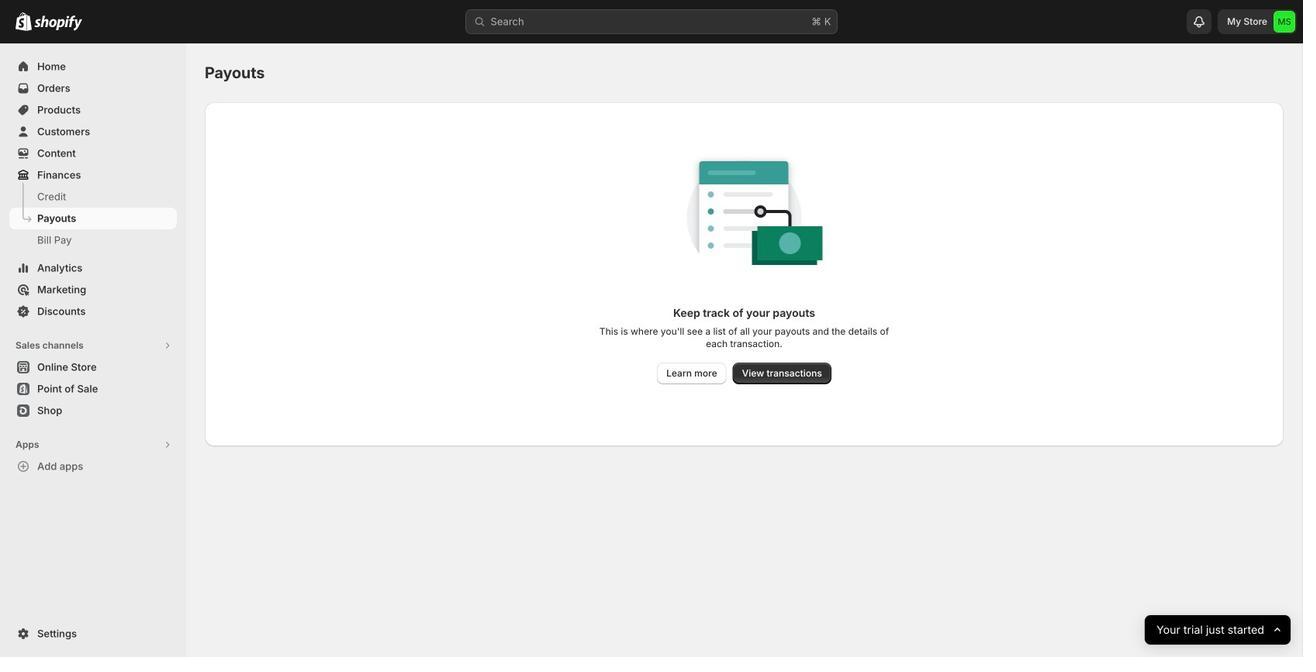 Task type: describe. For each thing, give the bounding box(es) containing it.
shopify image
[[16, 12, 32, 31]]

shopify image
[[34, 15, 82, 31]]



Task type: vqa. For each thing, say whether or not it's contained in the screenshot.
MY STORE Icon
yes



Task type: locate. For each thing, give the bounding box(es) containing it.
my store image
[[1274, 11, 1295, 33]]



